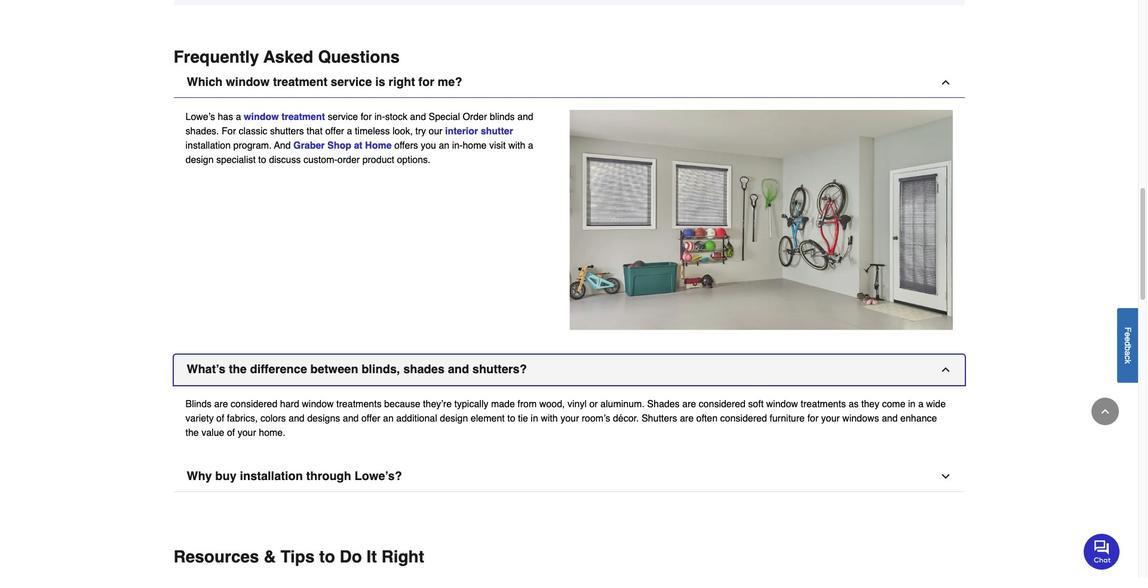 Task type: describe. For each thing, give the bounding box(es) containing it.
come
[[882, 399, 906, 410]]

interior
[[445, 126, 478, 137]]

window treatment link
[[244, 112, 325, 123]]

0 vertical spatial in
[[908, 399, 916, 410]]

enhance
[[900, 413, 937, 424]]

a right has
[[236, 112, 241, 123]]

and
[[274, 141, 291, 151]]

a inside offers you an in-home visit with a design specialist to discuss custom-order product options.
[[528, 141, 533, 151]]

offers you an in-home visit with a design specialist to discuss custom-order product options.
[[186, 141, 533, 166]]

between
[[310, 363, 358, 376]]

right
[[382, 547, 424, 566]]

considered up often
[[699, 399, 746, 410]]

window up classic
[[244, 112, 279, 123]]

window up designs
[[302, 399, 334, 410]]

timeless
[[355, 126, 390, 137]]

the inside blinds are considered hard window treatments because they're typically made from wood, vinyl or aluminum. shades are considered soft window treatments as they come in a wide variety of fabrics, colors and designs and offer an additional design element to tie in with your room's décor. shutters are often considered furniture for your windows and enhance the value of your home.
[[186, 428, 199, 439]]

through
[[306, 470, 351, 483]]

installation for program.
[[186, 141, 231, 151]]

0 vertical spatial of
[[216, 413, 224, 424]]

blinds visualizer. image
[[371, 0, 569, 6]]

element
[[471, 413, 505, 424]]

specialist
[[216, 155, 256, 166]]

interior shutter installation program. and graber shop at home
[[186, 126, 513, 151]]

shutter
[[481, 126, 513, 137]]

2 horizontal spatial your
[[821, 413, 840, 424]]

special
[[429, 112, 460, 123]]

shades
[[403, 363, 445, 376]]

k
[[1123, 360, 1133, 364]]

lowe's?
[[355, 470, 402, 483]]

scroll to top element
[[1092, 398, 1119, 425]]

looking for inspiration? find what you need to choose the right window treatments for your home. image
[[174, 0, 371, 6]]

it
[[367, 547, 377, 566]]

blinds
[[490, 112, 515, 123]]

chevron up image inside scroll to top element
[[1099, 406, 1111, 418]]

considered down soft
[[720, 413, 767, 424]]

wood,
[[539, 399, 565, 410]]

an inside blinds are considered hard window treatments because they're typically made from wood, vinyl or aluminum. shades are considered soft window treatments as they come in a wide variety of fabrics, colors and designs and offer an additional design element to tie in with your room's décor. shutters are often considered furniture for your windows and enhance the value of your home.
[[383, 413, 394, 424]]

in- inside offers you an in-home visit with a design specialist to discuss custom-order product options.
[[452, 141, 463, 151]]

made
[[491, 399, 515, 410]]

as
[[849, 399, 859, 410]]

soft
[[748, 399, 764, 410]]

graber
[[293, 141, 325, 151]]

do
[[340, 547, 362, 566]]

classic
[[239, 126, 267, 137]]

shop swatches. image
[[569, 0, 767, 6]]

a inside button
[[1123, 351, 1133, 355]]

or
[[589, 399, 598, 410]]

1 vertical spatial of
[[227, 428, 235, 439]]

they're
[[423, 399, 452, 410]]

0 horizontal spatial your
[[238, 428, 256, 439]]

they
[[861, 399, 880, 410]]

with inside offers you an in-home visit with a design specialist to discuss custom-order product options.
[[508, 141, 525, 151]]

in- inside service for in-stock and special order blinds and shades. for classic shutters that offer a timeless look, try our
[[375, 112, 385, 123]]

asked
[[263, 47, 313, 67]]

blinds
[[186, 399, 212, 410]]

questions
[[318, 47, 400, 67]]

are right "blinds" at the bottom
[[214, 399, 228, 410]]

why
[[187, 470, 212, 483]]

shades.
[[186, 126, 219, 137]]

and down hard
[[289, 413, 305, 424]]

shutters
[[642, 413, 677, 424]]

and right designs
[[343, 413, 359, 424]]

designs
[[307, 413, 340, 424]]

are right the shades
[[682, 399, 696, 410]]

home
[[365, 141, 392, 151]]

blinds are considered hard window treatments because they're typically made from wood, vinyl or aluminum. shades are considered soft window treatments as they come in a wide variety of fabrics, colors and designs and offer an additional design element to tie in with your room's décor. shutters are often considered furniture for your windows and enhance the value of your home.
[[186, 399, 946, 439]]

program.
[[233, 141, 272, 151]]

shutters
[[270, 126, 304, 137]]

décor.
[[613, 413, 639, 424]]

2 e from the top
[[1123, 337, 1133, 341]]

look,
[[393, 126, 413, 137]]

lowe's has a window treatment
[[186, 112, 325, 123]]

&
[[264, 547, 276, 566]]

chevron down image
[[940, 471, 952, 483]]

buy
[[215, 470, 237, 483]]

order
[[463, 112, 487, 123]]

visit
[[489, 141, 506, 151]]

difference
[[250, 363, 307, 376]]

me?
[[438, 76, 462, 89]]

b
[[1123, 346, 1133, 351]]

home
[[463, 141, 487, 151]]

window up furniture
[[766, 399, 798, 410]]

shop
[[327, 141, 351, 151]]

because
[[384, 399, 420, 410]]

and right blinds
[[517, 112, 533, 123]]

1 horizontal spatial to
[[319, 547, 335, 566]]

at
[[354, 141, 362, 151]]

right
[[389, 76, 415, 89]]

often
[[696, 413, 718, 424]]

d
[[1123, 341, 1133, 346]]

tips
[[281, 547, 315, 566]]



Task type: vqa. For each thing, say whether or not it's contained in the screenshot.
1832
no



Task type: locate. For each thing, give the bounding box(es) containing it.
0 horizontal spatial with
[[508, 141, 525, 151]]

aluminum.
[[601, 399, 645, 410]]

for up timeless
[[361, 112, 372, 123]]

design inside offers you an in-home visit with a design specialist to discuss custom-order product options.
[[186, 155, 214, 166]]

1 horizontal spatial design
[[440, 413, 468, 424]]

browse custom blinds. image
[[767, 0, 965, 6]]

and inside button
[[448, 363, 469, 376]]

installation inside interior shutter installation program. and graber shop at home
[[186, 141, 231, 151]]

1 e from the top
[[1123, 332, 1133, 337]]

your down fabrics,
[[238, 428, 256, 439]]

a up the graber shop at home link
[[347, 126, 352, 137]]

0 vertical spatial chevron up image
[[940, 364, 952, 376]]

1 vertical spatial for
[[361, 112, 372, 123]]

0 horizontal spatial treatments
[[336, 399, 382, 410]]

2 vertical spatial for
[[807, 413, 819, 424]]

in up enhance
[[908, 399, 916, 410]]

blinds,
[[362, 363, 400, 376]]

why buy installation through lowe's?
[[187, 470, 402, 483]]

1 vertical spatial the
[[186, 428, 199, 439]]

0 vertical spatial to
[[258, 155, 266, 166]]

discuss
[[269, 155, 301, 166]]

0 vertical spatial service
[[331, 76, 372, 89]]

0 horizontal spatial for
[[361, 112, 372, 123]]

1 vertical spatial with
[[541, 413, 558, 424]]

service inside the which window treatment service is right for me? button
[[331, 76, 372, 89]]

1 treatments from the left
[[336, 399, 382, 410]]

what's the difference between blinds, shades and shutters? button
[[174, 355, 965, 385]]

an down because in the left of the page
[[383, 413, 394, 424]]

lowe's
[[186, 112, 215, 123]]

0 vertical spatial an
[[439, 141, 449, 151]]

windows
[[843, 413, 879, 424]]

0 horizontal spatial an
[[383, 413, 394, 424]]

e up b
[[1123, 337, 1133, 341]]

the down variety
[[186, 428, 199, 439]]

with
[[508, 141, 525, 151], [541, 413, 558, 424]]

and right shades
[[448, 363, 469, 376]]

what's
[[187, 363, 225, 376]]

a inside blinds are considered hard window treatments because they're typically made from wood, vinyl or aluminum. shades are considered soft window treatments as they come in a wide variety of fabrics, colors and designs and offer an additional design element to tie in with your room's décor. shutters are often considered furniture for your windows and enhance the value of your home.
[[918, 399, 924, 410]]

1 vertical spatial installation
[[240, 470, 303, 483]]

for
[[222, 126, 236, 137]]

shades
[[647, 399, 680, 410]]

1 vertical spatial design
[[440, 413, 468, 424]]

vinyl
[[568, 399, 587, 410]]

chat invite button image
[[1084, 533, 1120, 570]]

installation down shades. on the top left of page
[[186, 141, 231, 151]]

0 horizontal spatial installation
[[186, 141, 231, 151]]

service up interior shutter installation program. and graber shop at home
[[328, 112, 358, 123]]

colors
[[260, 413, 286, 424]]

fabrics,
[[227, 413, 258, 424]]

design down they're
[[440, 413, 468, 424]]

a inside service for in-stock and special order blinds and shades. for classic shutters that offer a timeless look, try our
[[347, 126, 352, 137]]

offer left additional at the bottom of the page
[[361, 413, 380, 424]]

to down the program.
[[258, 155, 266, 166]]

window inside button
[[226, 76, 270, 89]]

additional
[[396, 413, 437, 424]]

0 vertical spatial with
[[508, 141, 525, 151]]

0 vertical spatial treatment
[[273, 76, 327, 89]]

1 vertical spatial service
[[328, 112, 358, 123]]

product
[[362, 155, 394, 166]]

to inside offers you an in-home visit with a design specialist to discuss custom-order product options.
[[258, 155, 266, 166]]

the
[[229, 363, 247, 376], [186, 428, 199, 439]]

treatments left as
[[801, 399, 846, 410]]

f e e d b a c k
[[1123, 327, 1133, 364]]

with down wood,
[[541, 413, 558, 424]]

in
[[908, 399, 916, 410], [531, 413, 538, 424]]

the right what's
[[229, 363, 247, 376]]

to left tie
[[507, 413, 515, 424]]

of
[[216, 413, 224, 424], [227, 428, 235, 439]]

1 horizontal spatial in
[[908, 399, 916, 410]]

offers
[[394, 141, 418, 151]]

resources & tips to do it right
[[174, 547, 424, 566]]

1 horizontal spatial in-
[[452, 141, 463, 151]]

with inside blinds are considered hard window treatments because they're typically made from wood, vinyl or aluminum. shades are considered soft window treatments as they come in a wide variety of fabrics, colors and designs and offer an additional design element to tie in with your room's décor. shutters are often considered furniture for your windows and enhance the value of your home.
[[541, 413, 558, 424]]

1 vertical spatial in-
[[452, 141, 463, 151]]

0 horizontal spatial in
[[531, 413, 538, 424]]

to inside blinds are considered hard window treatments because they're typically made from wood, vinyl or aluminum. shades are considered soft window treatments as they come in a wide variety of fabrics, colors and designs and offer an additional design element to tie in with your room's décor. shutters are often considered furniture for your windows and enhance the value of your home.
[[507, 413, 515, 424]]

1 vertical spatial to
[[507, 413, 515, 424]]

1 horizontal spatial chevron up image
[[1099, 406, 1111, 418]]

of right the value
[[227, 428, 235, 439]]

a
[[236, 112, 241, 123], [347, 126, 352, 137], [528, 141, 533, 151], [1123, 351, 1133, 355], [918, 399, 924, 410]]

treatment inside button
[[273, 76, 327, 89]]

for inside service for in-stock and special order blinds and shades. for classic shutters that offer a timeless look, try our
[[361, 112, 372, 123]]

f
[[1123, 327, 1133, 332]]

0 horizontal spatial of
[[216, 413, 224, 424]]

1 horizontal spatial for
[[418, 76, 434, 89]]

e
[[1123, 332, 1133, 337], [1123, 337, 1133, 341]]

room's
[[582, 413, 610, 424]]

your left windows
[[821, 413, 840, 424]]

try
[[415, 126, 426, 137]]

1 vertical spatial treatment
[[282, 112, 325, 123]]

which window treatment service is right for me?
[[187, 76, 462, 89]]

offer inside blinds are considered hard window treatments because they're typically made from wood, vinyl or aluminum. shades are considered soft window treatments as they come in a wide variety of fabrics, colors and designs and offer an additional design element to tie in with your room's décor. shutters are often considered furniture for your windows and enhance the value of your home.
[[361, 413, 380, 424]]

service for in-stock and special order blinds and shades. for classic shutters that offer a timeless look, try our
[[186, 112, 533, 137]]

for inside blinds are considered hard window treatments because they're typically made from wood, vinyl or aluminum. shades are considered soft window treatments as they come in a wide variety of fabrics, colors and designs and offer an additional design element to tie in with your room's décor. shutters are often considered furniture for your windows and enhance the value of your home.
[[807, 413, 819, 424]]

1 horizontal spatial your
[[561, 413, 579, 424]]

considered
[[231, 399, 277, 410], [699, 399, 746, 410], [720, 413, 767, 424]]

considered up fabrics,
[[231, 399, 277, 410]]

the inside button
[[229, 363, 247, 376]]

1 horizontal spatial the
[[229, 363, 247, 376]]

in- down interior
[[452, 141, 463, 151]]

custom-
[[303, 155, 337, 166]]

installation for through
[[240, 470, 303, 483]]

installation inside why buy installation through lowe's? button
[[240, 470, 303, 483]]

2 horizontal spatial for
[[807, 413, 819, 424]]

interior shutter link
[[445, 126, 513, 137]]

shutters?
[[472, 363, 527, 376]]

you
[[421, 141, 436, 151]]

your
[[561, 413, 579, 424], [821, 413, 840, 424], [238, 428, 256, 439]]

has
[[218, 112, 233, 123]]

1 vertical spatial chevron up image
[[1099, 406, 1111, 418]]

chevron up image inside what's the difference between blinds, shades and shutters? button
[[940, 364, 952, 376]]

order
[[337, 155, 360, 166]]

of up the value
[[216, 413, 224, 424]]

for right furniture
[[807, 413, 819, 424]]

service
[[331, 76, 372, 89], [328, 112, 358, 123]]

stock
[[385, 112, 407, 123]]

0 vertical spatial in-
[[375, 112, 385, 123]]

are left often
[[680, 413, 694, 424]]

for
[[418, 76, 434, 89], [361, 112, 372, 123], [807, 413, 819, 424]]

design inside blinds are considered hard window treatments because they're typically made from wood, vinyl or aluminum. shades are considered soft window treatments as they come in a wide variety of fabrics, colors and designs and offer an additional design element to tie in with your room's décor. shutters are often considered furniture for your windows and enhance the value of your home.
[[440, 413, 468, 424]]

tie
[[518, 413, 528, 424]]

window
[[226, 76, 270, 89], [244, 112, 279, 123], [302, 399, 334, 410], [766, 399, 798, 410]]

treatments down "what's the difference between blinds, shades and shutters?" at the bottom of the page
[[336, 399, 382, 410]]

that
[[307, 126, 323, 137]]

treatment up "that"
[[282, 112, 325, 123]]

service down questions
[[331, 76, 372, 89]]

0 horizontal spatial design
[[186, 155, 214, 166]]

value
[[201, 428, 224, 439]]

service inside service for in-stock and special order blinds and shades. for classic shutters that offer a timeless look, try our
[[328, 112, 358, 123]]

0 horizontal spatial to
[[258, 155, 266, 166]]

options.
[[397, 155, 431, 166]]

0 vertical spatial the
[[229, 363, 247, 376]]

treatment
[[273, 76, 327, 89], [282, 112, 325, 123]]

1 vertical spatial offer
[[361, 413, 380, 424]]

offer up 'shop'
[[325, 126, 344, 137]]

a right visit
[[528, 141, 533, 151]]

0 horizontal spatial offer
[[325, 126, 344, 137]]

1 horizontal spatial offer
[[361, 413, 380, 424]]

our
[[429, 126, 443, 137]]

e up d
[[1123, 332, 1133, 337]]

and
[[410, 112, 426, 123], [517, 112, 533, 123], [448, 363, 469, 376], [289, 413, 305, 424], [343, 413, 359, 424], [882, 413, 898, 424]]

1 vertical spatial an
[[383, 413, 394, 424]]

in-
[[375, 112, 385, 123], [452, 141, 463, 151]]

an
[[439, 141, 449, 151], [383, 413, 394, 424]]

frequently
[[174, 47, 259, 67]]

your down the vinyl
[[561, 413, 579, 424]]

offer inside service for in-stock and special order blinds and shades. for classic shutters that offer a timeless look, try our
[[325, 126, 344, 137]]

frequently asked questions
[[174, 47, 400, 67]]

1 horizontal spatial installation
[[240, 470, 303, 483]]

in- up timeless
[[375, 112, 385, 123]]

0 horizontal spatial chevron up image
[[940, 364, 952, 376]]

resources
[[174, 547, 259, 566]]

a up k
[[1123, 351, 1133, 355]]

in right tie
[[531, 413, 538, 424]]

0 vertical spatial offer
[[325, 126, 344, 137]]

f e e d b a c k button
[[1117, 308, 1138, 383]]

furniture
[[770, 413, 805, 424]]

an inside offers you an in-home visit with a design specialist to discuss custom-order product options.
[[439, 141, 449, 151]]

with right visit
[[508, 141, 525, 151]]

0 vertical spatial design
[[186, 155, 214, 166]]

to left do
[[319, 547, 335, 566]]

2 treatments from the left
[[801, 399, 846, 410]]

treatments
[[336, 399, 382, 410], [801, 399, 846, 410]]

why buy installation through lowe's? button
[[174, 462, 965, 492]]

for inside button
[[418, 76, 434, 89]]

from
[[518, 399, 537, 410]]

0 vertical spatial installation
[[186, 141, 231, 151]]

1 horizontal spatial of
[[227, 428, 235, 439]]

1 horizontal spatial an
[[439, 141, 449, 151]]

graber shop at home link
[[293, 141, 392, 151]]

design down shades. on the top left of page
[[186, 155, 214, 166]]

treatment down asked
[[273, 76, 327, 89]]

chevron up image
[[940, 364, 952, 376], [1099, 406, 1111, 418]]

1 horizontal spatial with
[[541, 413, 558, 424]]

installation down the home.
[[240, 470, 303, 483]]

1 horizontal spatial treatments
[[801, 399, 846, 410]]

which
[[187, 76, 223, 89]]

a up enhance
[[918, 399, 924, 410]]

are
[[214, 399, 228, 410], [682, 399, 696, 410], [680, 413, 694, 424]]

2 vertical spatial to
[[319, 547, 335, 566]]

chevron up image
[[940, 77, 952, 89]]

and down come
[[882, 413, 898, 424]]

and up try at top left
[[410, 112, 426, 123]]

0 horizontal spatial the
[[186, 428, 199, 439]]

0 vertical spatial for
[[418, 76, 434, 89]]

installation
[[186, 141, 231, 151], [240, 470, 303, 483]]

1 vertical spatial in
[[531, 413, 538, 424]]

c
[[1123, 355, 1133, 360]]

window up lowe's has a window treatment
[[226, 76, 270, 89]]

0 horizontal spatial in-
[[375, 112, 385, 123]]

wide
[[926, 399, 946, 410]]

2 horizontal spatial to
[[507, 413, 515, 424]]

for left me?
[[418, 76, 434, 89]]

what's the difference between blinds, shades and shutters?
[[187, 363, 527, 376]]

an right you at the top of the page
[[439, 141, 449, 151]]

home.
[[259, 428, 285, 439]]

the interior of a garage with two windows and bikes, sports equipment and a b image
[[569, 110, 953, 331]]



